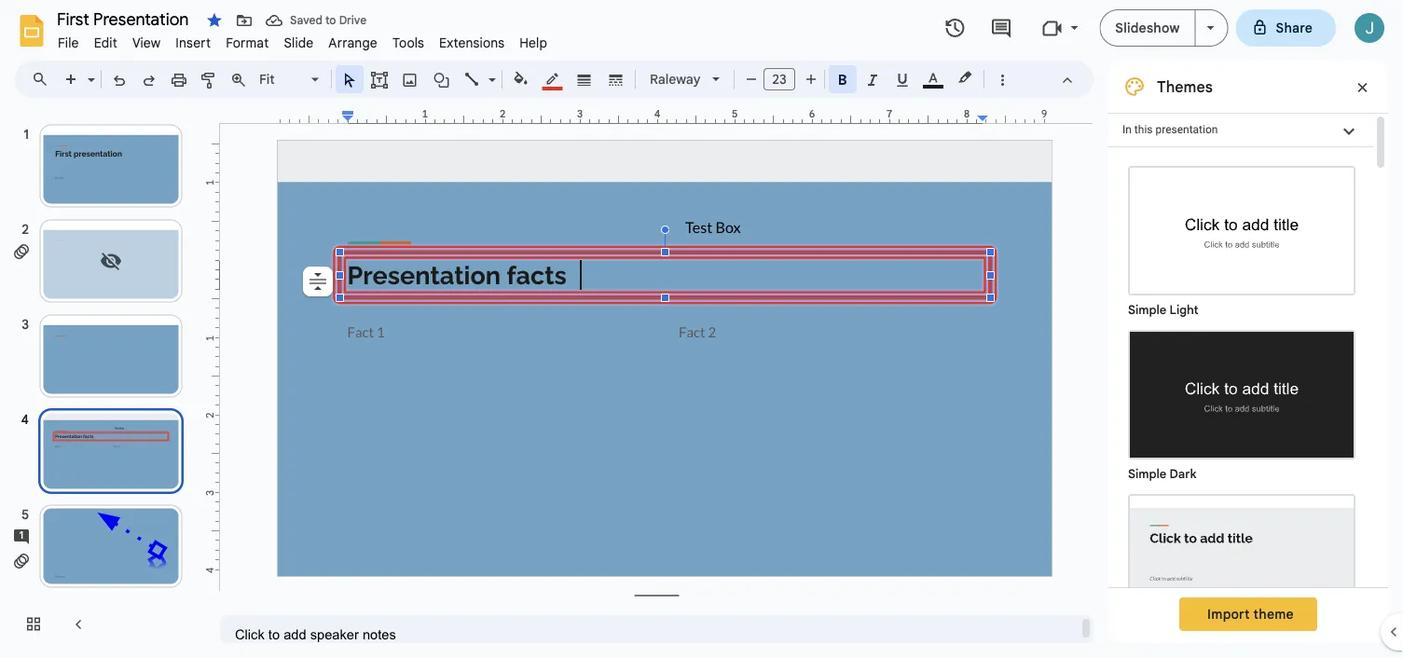 Task type: describe. For each thing, give the bounding box(es) containing it.
Simple Light radio
[[1119, 157, 1366, 659]]

saved to drive
[[290, 14, 367, 28]]

slide menu item
[[276, 32, 321, 54]]

themes application
[[0, 0, 1404, 659]]

border color: red image
[[542, 66, 564, 90]]

saved
[[290, 14, 323, 28]]

extensions menu item
[[432, 32, 512, 54]]

file
[[58, 35, 79, 51]]

Zoom field
[[254, 66, 327, 94]]

Font size field
[[764, 68, 803, 95]]

share
[[1276, 20, 1313, 36]]

help
[[520, 35, 548, 51]]

menu bar banner
[[0, 0, 1404, 659]]

shrink text on overflow image
[[305, 269, 331, 295]]

border dash option
[[606, 66, 627, 92]]

arrange
[[329, 35, 378, 51]]

file menu item
[[50, 32, 86, 54]]

share button
[[1236, 9, 1337, 47]]

option group inside themes section
[[1109, 147, 1374, 659]]

slideshow button
[[1100, 9, 1196, 47]]

Rename text field
[[50, 7, 200, 30]]

border weight option
[[574, 66, 596, 92]]

tools menu item
[[385, 32, 432, 54]]

import
[[1208, 606, 1251, 623]]

import theme button
[[1180, 598, 1318, 631]]

arrange menu item
[[321, 32, 385, 54]]

menu bar inside menu bar "banner"
[[50, 24, 555, 55]]

format
[[226, 35, 269, 51]]

simple for simple dark
[[1129, 467, 1167, 482]]

themes section
[[1109, 61, 1389, 659]]

Star checkbox
[[201, 7, 228, 34]]

text color image
[[923, 66, 944, 89]]

new slide with layout image
[[83, 67, 95, 74]]

in
[[1123, 123, 1132, 136]]

format menu item
[[218, 32, 276, 54]]

tools
[[393, 35, 424, 51]]

help menu item
[[512, 32, 555, 54]]

Simple Dark radio
[[1119, 321, 1366, 485]]

Streamline radio
[[1119, 485, 1366, 649]]

import theme
[[1208, 606, 1295, 623]]

drive
[[339, 14, 367, 28]]

raleway
[[650, 71, 701, 87]]

right margin image
[[978, 109, 1052, 123]]



Task type: locate. For each thing, give the bounding box(es) containing it.
simple left light
[[1129, 303, 1167, 318]]

menu bar
[[50, 24, 555, 55]]

simple light
[[1129, 303, 1199, 318]]

to
[[325, 14, 336, 28]]

option group
[[1109, 147, 1374, 659]]

view
[[132, 35, 161, 51]]

saved to drive button
[[261, 7, 371, 34]]

menu bar containing file
[[50, 24, 555, 55]]

option group containing simple light
[[1109, 147, 1374, 659]]

edit menu item
[[86, 32, 125, 54]]

insert
[[176, 35, 211, 51]]

dark
[[1170, 467, 1197, 482]]

edit
[[94, 35, 117, 51]]

Font size text field
[[765, 68, 795, 90]]

left margin image
[[279, 109, 353, 123]]

in this presentation
[[1123, 123, 1219, 136]]

extensions
[[439, 35, 505, 51]]

simple inside option
[[1129, 303, 1167, 318]]

presentation options image
[[1207, 26, 1215, 30]]

1 vertical spatial simple
[[1129, 467, 1167, 482]]

simple dark
[[1129, 467, 1197, 482]]

navigation inside themes application
[[0, 105, 205, 659]]

Menus field
[[23, 66, 64, 92]]

0 vertical spatial simple
[[1129, 303, 1167, 318]]

2 simple from the top
[[1129, 467, 1167, 482]]

highlight color image
[[955, 66, 976, 89]]

simple
[[1129, 303, 1167, 318], [1129, 467, 1167, 482]]

main toolbar
[[55, 65, 1018, 95]]

light
[[1170, 303, 1199, 318]]

themes
[[1158, 77, 1213, 96]]

raleway option
[[650, 66, 701, 92]]

view menu item
[[125, 32, 168, 54]]

simple inside radio
[[1129, 467, 1167, 482]]

slideshow
[[1116, 20, 1180, 36]]

option
[[303, 267, 333, 297]]

in this presentation tab
[[1109, 113, 1374, 147]]

1 simple from the top
[[1129, 303, 1167, 318]]

insert image image
[[400, 66, 421, 92]]

insert menu item
[[168, 32, 218, 54]]

presentation
[[1156, 123, 1219, 136]]

theme
[[1254, 606, 1295, 623]]

slide
[[284, 35, 314, 51]]

simple left dark
[[1129, 467, 1167, 482]]

this
[[1135, 123, 1153, 136]]

streamline image
[[1130, 496, 1354, 622]]

navigation
[[0, 105, 205, 659]]

Zoom text field
[[257, 66, 309, 92]]

simple for simple light
[[1129, 303, 1167, 318]]

fill color: transparent image
[[511, 66, 532, 90]]

shape image
[[431, 66, 453, 92]]



Task type: vqa. For each thing, say whether or not it's contained in the screenshot.
option group
yes



